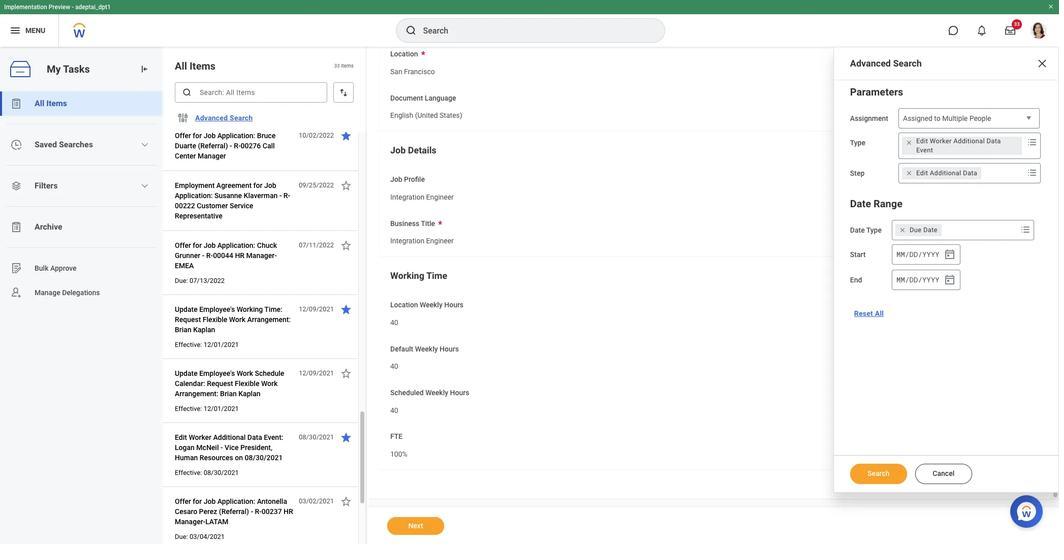 Task type: vqa. For each thing, say whether or not it's contained in the screenshot.


Task type: locate. For each thing, give the bounding box(es) containing it.
1 12/01/2021 from the top
[[204, 341, 239, 349]]

type inside date range group
[[867, 226, 882, 234]]

1 vertical spatial request
[[207, 380, 233, 388]]

1 vertical spatial engineer
[[426, 237, 454, 245]]

start
[[850, 251, 866, 259]]

2 dd from the top
[[910, 275, 918, 285]]

1 engineer from the top
[[426, 193, 454, 201]]

service
[[230, 202, 253, 210]]

advanced up parameters
[[850, 58, 891, 69]]

update
[[175, 306, 198, 314], [175, 370, 198, 378]]

(united
[[415, 112, 438, 120]]

employee's
[[199, 306, 235, 314], [199, 370, 235, 378]]

data
[[987, 137, 1001, 145], [963, 169, 978, 177], [247, 434, 262, 442]]

0 vertical spatial 12/01/2021
[[204, 341, 239, 349]]

2 employee's from the top
[[199, 370, 235, 378]]

kaplan
[[193, 326, 215, 334], [239, 390, 261, 398]]

edit inside edit additional data "element"
[[917, 169, 928, 177]]

03/02/2021
[[299, 498, 334, 505]]

0 vertical spatial data
[[987, 137, 1001, 145]]

star image for offer for job application: antonella cesaro perez (referral) ‎- r-00237 hr manager-latam
[[340, 496, 352, 508]]

document
[[390, 94, 423, 102]]

0 vertical spatial advanced search
[[850, 58, 922, 69]]

date inside option
[[924, 226, 938, 234]]

time
[[427, 271, 447, 281]]

star image for update employee's work schedule calendar: request flexible work arrangement: brian kaplan
[[340, 368, 352, 380]]

0 vertical spatial manager-
[[246, 252, 277, 260]]

integration inside text box
[[390, 237, 425, 245]]

dialog
[[834, 47, 1060, 493]]

- left vice
[[221, 444, 223, 452]]

08/30/2021 down 'president,'
[[245, 454, 283, 462]]

star image for offer for job application: chuck grunner ‎- r-00044 hr manager- emea
[[340, 239, 352, 252]]

due: for offer for job application: antonella cesaro perez (referral) ‎- r-00237 hr manager-latam
[[175, 533, 188, 541]]

employee's down 07/13/2022
[[199, 306, 235, 314]]

1 horizontal spatial all
[[175, 60, 187, 72]]

00237
[[262, 508, 282, 516]]

0 vertical spatial 12/09/2021
[[299, 306, 334, 313]]

1 horizontal spatial type
[[867, 226, 882, 234]]

engineer inside text box
[[426, 237, 454, 245]]

grunner
[[175, 252, 200, 260]]

x small image inside edit worker additional data event, press delete to clear value. option
[[904, 138, 915, 148]]

yyyy for start
[[923, 249, 940, 259]]

due:
[[175, 277, 188, 285], [175, 533, 188, 541]]

offer inside offer for job application: bruce duarte (referral) ‎- r-00276 call center manager
[[175, 132, 191, 140]]

‎- left the 00237
[[251, 508, 253, 516]]

type down date range button on the top right of the page
[[867, 226, 882, 234]]

1 vertical spatial advanced
[[195, 114, 228, 122]]

1 update from the top
[[175, 306, 198, 314]]

40 up default
[[390, 319, 398, 327]]

arrangement: down time:
[[247, 316, 291, 324]]

edit
[[917, 137, 928, 145], [917, 169, 928, 177], [175, 434, 187, 442]]

12/01/2021 down "update employee's work schedule calendar: request flexible work arrangement: brian kaplan"
[[204, 405, 239, 413]]

default weekly hours element
[[390, 356, 398, 375]]

0 horizontal spatial type
[[850, 139, 866, 147]]

0 vertical spatial brian
[[175, 326, 192, 334]]

job left profile
[[390, 175, 402, 184]]

offer for job application: antonella cesaro perez (referral) ‎- r-00237 hr manager-latam
[[175, 498, 293, 526]]

calendar image
[[944, 274, 956, 286]]

application:
[[217, 132, 255, 140], [175, 192, 213, 200], [217, 241, 255, 250], [217, 498, 255, 506]]

1 mm from the top
[[897, 249, 905, 259]]

application: inside offer for job application: bruce duarte (referral) ‎- r-00276 call center manager
[[217, 132, 255, 140]]

transformation import image
[[139, 64, 149, 74]]

range
[[874, 198, 903, 210]]

data down 'edit worker additional data event' element
[[963, 169, 978, 177]]

star image right the 09/25/2022
[[340, 179, 352, 192]]

08/30/2021 right 'event:'
[[299, 434, 334, 441]]

4 star image from the top
[[340, 432, 352, 444]]

engineer up title
[[426, 193, 454, 201]]

data inside edit worker additional data event: logan mcneil - vice president, human resources on 08/30/2021
[[247, 434, 262, 442]]

0 vertical spatial items
[[190, 60, 216, 72]]

2 location from the top
[[390, 301, 418, 309]]

hours
[[444, 301, 464, 309], [440, 345, 459, 353], [450, 389, 469, 397]]

list
[[0, 92, 163, 305]]

additional down edit worker additional data event
[[930, 169, 962, 177]]

mm inside end group
[[897, 275, 905, 285]]

1 dd from the top
[[910, 249, 918, 259]]

engineer inside text field
[[426, 193, 454, 201]]

integration engineer
[[390, 193, 454, 201], [390, 237, 454, 245]]

1 offer from the top
[[175, 132, 191, 140]]

for inside offer for job application: bruce duarte (referral) ‎- r-00276 call center manager
[[193, 132, 202, 140]]

location up location weekly hours "element"
[[390, 301, 418, 309]]

logan
[[175, 444, 195, 452]]

0 horizontal spatial search
[[230, 114, 253, 122]]

0 vertical spatial update
[[175, 306, 198, 314]]

2 integration engineer from the top
[[390, 237, 454, 245]]

Search: All Items text field
[[175, 82, 327, 103]]

search button
[[850, 464, 907, 485]]

date type
[[850, 226, 882, 234]]

offer
[[175, 132, 191, 140], [175, 241, 191, 250], [175, 498, 191, 506]]

33 items
[[334, 63, 354, 69]]

- right preview
[[72, 4, 74, 11]]

1 vertical spatial brian
[[220, 390, 237, 398]]

mm / dd / yyyy
[[897, 249, 940, 259], [897, 275, 940, 285]]

emea
[[175, 262, 194, 270]]

item list element
[[163, 47, 367, 545]]

kaplan down 07/13/2022
[[193, 326, 215, 334]]

engineer for profile
[[426, 193, 454, 201]]

40 for location weekly hours
[[390, 319, 398, 327]]

edit additional data, press delete to clear value. option
[[902, 167, 982, 179]]

manager- inside offer for job application: antonella cesaro perez (referral) ‎- r-00237 hr manager-latam
[[175, 518, 205, 526]]

San Francisco text field
[[390, 62, 435, 79]]

Integration Engineer text field
[[390, 231, 454, 249]]

additional inside edit worker additional data event: logan mcneil - vice president, human resources on 08/30/2021
[[213, 434, 246, 442]]

Integration Engineer text field
[[390, 187, 454, 205]]

1 vertical spatial manager-
[[175, 518, 205, 526]]

2 engineer from the top
[[426, 237, 454, 245]]

hours for default weekly hours
[[440, 345, 459, 353]]

star image right the 07/11/2022
[[340, 239, 352, 252]]

weekly for location
[[420, 301, 443, 309]]

worker inside edit worker additional data event: logan mcneil - vice president, human resources on 08/30/2021
[[189, 434, 212, 442]]

1 horizontal spatial arrangement:
[[247, 316, 291, 324]]

2 mm / dd / yyyy from the top
[[897, 275, 940, 285]]

12/01/2021 down update employee's working time: request flexible work arrangement: brian kaplan
[[204, 341, 239, 349]]

employee's for request
[[199, 370, 235, 378]]

star image
[[340, 179, 352, 192], [340, 239, 352, 252], [340, 304, 352, 316], [340, 432, 352, 444]]

mm / dd / yyyy inside "start" 'group'
[[897, 249, 940, 259]]

0 horizontal spatial flexible
[[203, 316, 227, 324]]

configure image
[[177, 112, 189, 124]]

engineer for title
[[426, 237, 454, 245]]

offer up duarte
[[175, 132, 191, 140]]

all inside list
[[35, 99, 44, 108]]

all inside "item list" "element"
[[175, 60, 187, 72]]

offer up grunner
[[175, 241, 191, 250]]

2 40 text field from the top
[[390, 357, 398, 374]]

(referral) up the manager in the left of the page
[[198, 142, 228, 150]]

40 text field
[[390, 313, 398, 330], [390, 357, 398, 374], [390, 400, 398, 418]]

integration down business at left top
[[390, 237, 425, 245]]

12/09/2021 right time:
[[299, 306, 334, 313]]

0 horizontal spatial worker
[[189, 434, 212, 442]]

1 40 from the top
[[390, 319, 398, 327]]

(referral)
[[198, 142, 228, 150], [219, 508, 249, 516]]

prompts image for date type
[[1020, 224, 1032, 236]]

3 offer from the top
[[175, 498, 191, 506]]

location
[[390, 50, 418, 58], [390, 301, 418, 309]]

effective:
[[175, 341, 202, 349], [175, 405, 202, 413], [175, 469, 202, 477]]

edit down event
[[917, 169, 928, 177]]

1 due: from the top
[[175, 277, 188, 285]]

1 vertical spatial flexible
[[235, 380, 260, 388]]

1 vertical spatial location
[[390, 301, 418, 309]]

request
[[175, 316, 201, 324], [207, 380, 233, 388]]

0 horizontal spatial all items
[[35, 99, 67, 108]]

engineer
[[426, 193, 454, 201], [426, 237, 454, 245]]

date up start
[[850, 226, 865, 234]]

2 vertical spatial work
[[261, 380, 278, 388]]

notifications large image
[[977, 25, 987, 36]]

2 horizontal spatial data
[[987, 137, 1001, 145]]

working time
[[390, 271, 447, 281]]

1 horizontal spatial flexible
[[235, 380, 260, 388]]

states)
[[440, 112, 462, 120]]

1 employee's from the top
[[199, 306, 235, 314]]

1 vertical spatial 12/09/2021
[[299, 370, 334, 377]]

2 vertical spatial edit
[[175, 434, 187, 442]]

date right due
[[924, 226, 938, 234]]

offer for offer for job application: chuck grunner ‎- r-00044 hr manager- emea
[[175, 241, 191, 250]]

0 vertical spatial 40
[[390, 319, 398, 327]]

edit inside edit worker additional data event
[[917, 137, 928, 145]]

mm for end
[[897, 275, 905, 285]]

effective: for update employee's work schedule calendar: request flexible work arrangement: brian kaplan
[[175, 405, 202, 413]]

date range
[[850, 198, 903, 210]]

employee's inside "update employee's work schedule calendar: request flexible work arrangement: brian kaplan"
[[199, 370, 235, 378]]

0 horizontal spatial arrangement:
[[175, 390, 218, 398]]

job up klaverman
[[264, 182, 276, 190]]

manage
[[35, 289, 60, 297]]

arrangement:
[[247, 316, 291, 324], [175, 390, 218, 398]]

effective: for update employee's working time: request flexible work arrangement: brian kaplan
[[175, 341, 202, 349]]

2 vertical spatial effective:
[[175, 469, 202, 477]]

0 horizontal spatial request
[[175, 316, 201, 324]]

0 horizontal spatial data
[[247, 434, 262, 442]]

weekly for default
[[415, 345, 438, 353]]

effective: 08/30/2021
[[175, 469, 239, 477]]

manager- down cesaro on the bottom left
[[175, 518, 205, 526]]

integration inside text field
[[390, 193, 425, 201]]

hours for scheduled weekly hours
[[450, 389, 469, 397]]

search inside button
[[868, 470, 890, 478]]

clipboard image for all items
[[10, 98, 22, 110]]

calendar:
[[175, 380, 205, 388]]

40 down scheduled
[[390, 407, 398, 415]]

effective: down calendar: at bottom
[[175, 405, 202, 413]]

business title element
[[390, 230, 454, 249]]

1 vertical spatial integration
[[390, 237, 425, 245]]

1 star image from the top
[[340, 179, 352, 192]]

update up calendar: at bottom
[[175, 370, 198, 378]]

weekly right default
[[415, 345, 438, 353]]

clipboard image
[[10, 98, 22, 110], [10, 221, 22, 233]]

offer inside offer for job application: antonella cesaro perez (referral) ‎- r-00237 hr manager-latam
[[175, 498, 191, 506]]

1 horizontal spatial request
[[207, 380, 233, 388]]

additional for edit worker additional data event
[[954, 137, 985, 145]]

1 vertical spatial search
[[230, 114, 253, 122]]

x small image left edit additional data "element"
[[904, 168, 915, 178]]

update for update employee's work schedule calendar: request flexible work arrangement: brian kaplan
[[175, 370, 198, 378]]

12/09/2021 for update employee's work schedule calendar: request flexible work arrangement: brian kaplan
[[299, 370, 334, 377]]

1 horizontal spatial advanced
[[850, 58, 891, 69]]

location inside "working time" element
[[390, 301, 418, 309]]

list containing all items
[[0, 92, 163, 305]]

scheduled
[[390, 389, 424, 397]]

agreement
[[217, 182, 252, 190]]

offer inside "offer for job application: chuck grunner ‎- r-00044 hr manager- emea"
[[175, 241, 191, 250]]

dd down "start" 'group'
[[910, 275, 918, 285]]

1 vertical spatial yyyy
[[923, 275, 940, 285]]

mm / dd / yyyy inside end group
[[897, 275, 940, 285]]

application: up the 00276
[[217, 132, 255, 140]]

1 yyyy from the top
[[923, 249, 940, 259]]

1 horizontal spatial worker
[[930, 137, 952, 145]]

advanced
[[850, 58, 891, 69], [195, 114, 228, 122]]

dd inside end group
[[910, 275, 918, 285]]

1 vertical spatial type
[[867, 226, 882, 234]]

1 vertical spatial worker
[[189, 434, 212, 442]]

mm / dd / yyyy down "start" 'group'
[[897, 275, 940, 285]]

0 vertical spatial clipboard image
[[10, 98, 22, 110]]

clipboard image inside archive button
[[10, 221, 22, 233]]

integration engineer down title
[[390, 237, 454, 245]]

2 vertical spatial data
[[247, 434, 262, 442]]

dd down due
[[910, 249, 918, 259]]

due
[[910, 226, 922, 234]]

1 vertical spatial mm / dd / yyyy
[[897, 275, 940, 285]]

reset
[[855, 310, 873, 318]]

due: down the emea on the top left of the page
[[175, 277, 188, 285]]

hr
[[235, 252, 245, 260], [284, 508, 293, 516]]

1 location from the top
[[390, 50, 418, 58]]

weekly right scheduled
[[426, 389, 448, 397]]

0 vertical spatial all
[[175, 60, 187, 72]]

40 text field up default
[[390, 313, 398, 330]]

implementation preview -   adeptai_dpt1 banner
[[0, 0, 1060, 47]]

x small image
[[904, 138, 915, 148], [904, 168, 915, 178], [898, 225, 908, 235]]

date range group
[[850, 196, 1043, 291]]

0 horizontal spatial 08/30/2021
[[204, 469, 239, 477]]

star image right 10/02/2022
[[340, 130, 352, 142]]

1 integration from the top
[[390, 193, 425, 201]]

effective: 12/01/2021
[[175, 341, 239, 349], [175, 405, 239, 413]]

job up 'perez'
[[204, 498, 216, 506]]

1 vertical spatial dd
[[910, 275, 918, 285]]

2 12/09/2021 from the top
[[299, 370, 334, 377]]

0 horizontal spatial items
[[46, 99, 67, 108]]

engineer down title
[[426, 237, 454, 245]]

update inside update employee's working time: request flexible work arrangement: brian kaplan
[[175, 306, 198, 314]]

0 vertical spatial hours
[[444, 301, 464, 309]]

kaplan inside update employee's working time: request flexible work arrangement: brian kaplan
[[193, 326, 215, 334]]

arrangement: down calendar: at bottom
[[175, 390, 218, 398]]

1 vertical spatial -
[[221, 444, 223, 452]]

0 vertical spatial location
[[390, 50, 418, 58]]

application: for antonella
[[217, 498, 255, 506]]

2 star image from the top
[[340, 368, 352, 380]]

date range button
[[850, 198, 903, 210]]

mm down "start" 'group'
[[897, 275, 905, 285]]

employment
[[175, 182, 215, 190]]

mm inside "start" 'group'
[[897, 249, 905, 259]]

all items button
[[0, 92, 163, 116]]

advanced inside advanced search 'button'
[[195, 114, 228, 122]]

yyyy inside "start" 'group'
[[923, 249, 940, 259]]

effective: for edit worker additional data event: logan mcneil - vice president, human resources on 08/30/2021
[[175, 469, 202, 477]]

update inside "update employee's work schedule calendar: request flexible work arrangement: brian kaplan"
[[175, 370, 198, 378]]

clipboard image for archive
[[10, 221, 22, 233]]

location weekly hours
[[390, 301, 464, 309]]

clipboard image inside the 'all items' button
[[10, 98, 22, 110]]

effective: 12/01/2021 down update employee's working time: request flexible work arrangement: brian kaplan
[[175, 341, 239, 349]]

1 horizontal spatial working
[[390, 271, 425, 281]]

mm down due date, press delete to clear value. option
[[897, 249, 905, 259]]

effective: up calendar: at bottom
[[175, 341, 202, 349]]

2 effective: 12/01/2021 from the top
[[175, 405, 239, 413]]

‎- inside offer for job application: bruce duarte (referral) ‎- r-00276 call center manager
[[230, 142, 232, 150]]

1 vertical spatial 08/30/2021
[[245, 454, 283, 462]]

2 horizontal spatial search
[[894, 58, 922, 69]]

x small image inside edit additional data, press delete to clear value. option
[[904, 168, 915, 178]]

update employee's working time: request flexible work arrangement: brian kaplan
[[175, 306, 291, 334]]

0 vertical spatial integration engineer
[[390, 193, 454, 201]]

for inside "offer for job application: chuck grunner ‎- r-00044 hr manager- emea"
[[193, 241, 202, 250]]

0 vertical spatial weekly
[[420, 301, 443, 309]]

integration down "job profile"
[[390, 193, 425, 201]]

data inside edit worker additional data event
[[987, 137, 1001, 145]]

1 horizontal spatial data
[[963, 169, 978, 177]]

application: down "employment"
[[175, 192, 213, 200]]

prompts image inside parameters group
[[1026, 136, 1039, 148]]

2 yyyy from the top
[[923, 275, 940, 285]]

date up date type
[[850, 198, 871, 210]]

x small image inside due date, press delete to clear value. option
[[898, 225, 908, 235]]

location weekly hours element
[[390, 312, 398, 331]]

manager- down chuck
[[246, 252, 277, 260]]

1 40 text field from the top
[[390, 313, 398, 330]]

schedule
[[255, 370, 284, 378]]

effective: 12/01/2021 for brian
[[175, 405, 239, 413]]

1 vertical spatial work
[[237, 370, 253, 378]]

update down due: 07/13/2022
[[175, 306, 198, 314]]

2 due: from the top
[[175, 533, 188, 541]]

request right calendar: at bottom
[[207, 380, 233, 388]]

0 horizontal spatial manager-
[[175, 518, 205, 526]]

yyyy inside end group
[[923, 275, 940, 285]]

star image
[[340, 130, 352, 142], [340, 368, 352, 380], [340, 496, 352, 508]]

2 40 from the top
[[390, 363, 398, 371]]

0 vertical spatial integration
[[390, 193, 425, 201]]

1 vertical spatial star image
[[340, 368, 352, 380]]

1 clipboard image from the top
[[10, 98, 22, 110]]

2 offer from the top
[[175, 241, 191, 250]]

type down assignment
[[850, 139, 866, 147]]

3 effective: from the top
[[175, 469, 202, 477]]

2 effective: from the top
[[175, 405, 202, 413]]

for inside offer for job application: antonella cesaro perez (referral) ‎- r-00237 hr manager-latam
[[193, 498, 202, 506]]

dd inside "start" 'group'
[[910, 249, 918, 259]]

brian inside "update employee's work schedule calendar: request flexible work arrangement: brian kaplan"
[[220, 390, 237, 398]]

due date, press delete to clear value. option
[[896, 224, 942, 236]]

2 update from the top
[[175, 370, 198, 378]]

employee's up calendar: at bottom
[[199, 370, 235, 378]]

application: up latam
[[217, 498, 255, 506]]

1 horizontal spatial -
[[221, 444, 223, 452]]

1 vertical spatial x small image
[[904, 168, 915, 178]]

for up grunner
[[193, 241, 202, 250]]

0 vertical spatial prompts image
[[1026, 136, 1039, 148]]

English (United States) text field
[[390, 105, 462, 123]]

00276
[[241, 142, 261, 150]]

2 horizontal spatial all
[[875, 310, 884, 318]]

offer for job application: bruce duarte (referral) ‎- r-00276 call center manager button
[[175, 130, 293, 162]]

worker for edit worker additional data event: logan mcneil - vice president, human resources on 08/30/2021
[[189, 434, 212, 442]]

manager
[[198, 152, 226, 160]]

data down people
[[987, 137, 1001, 145]]

representative
[[175, 212, 223, 220]]

user plus image
[[10, 287, 22, 299]]

1 vertical spatial (referral)
[[219, 508, 249, 516]]

2 integration from the top
[[390, 237, 425, 245]]

advanced search up parameters
[[850, 58, 922, 69]]

3 40 from the top
[[390, 407, 398, 415]]

1 mm / dd / yyyy from the top
[[897, 249, 940, 259]]

1 vertical spatial prompts image
[[1020, 224, 1032, 236]]

hr right 00044
[[235, 252, 245, 260]]

integration engineer for profile
[[390, 193, 454, 201]]

3 40 text field from the top
[[390, 400, 398, 418]]

hours for location weekly hours
[[444, 301, 464, 309]]

0 vertical spatial mm
[[897, 249, 905, 259]]

2 clipboard image from the top
[[10, 221, 22, 233]]

r- inside "offer for job application: chuck grunner ‎- r-00044 hr manager- emea"
[[206, 252, 213, 260]]

advanced inside dialog
[[850, 58, 891, 69]]

application: inside offer for job application: antonella cesaro perez (referral) ‎- r-00237 hr manager-latam
[[217, 498, 255, 506]]

2 vertical spatial search
[[868, 470, 890, 478]]

bulk approve
[[35, 264, 77, 272]]

job details element
[[379, 136, 1042, 256]]

0 vertical spatial (referral)
[[198, 142, 228, 150]]

mm / dd / yyyy down due date, press delete to clear value. option
[[897, 249, 940, 259]]

2 mm from the top
[[897, 275, 905, 285]]

0 vertical spatial hr
[[235, 252, 245, 260]]

effective: 12/01/2021 down calendar: at bottom
[[175, 405, 239, 413]]

for up klaverman
[[253, 182, 263, 190]]

1 horizontal spatial hr
[[284, 508, 293, 516]]

human
[[175, 454, 198, 462]]

1 12/09/2021 from the top
[[299, 306, 334, 313]]

flexible down 07/13/2022
[[203, 316, 227, 324]]

resources
[[200, 454, 233, 462]]

request inside "update employee's work schedule calendar: request flexible work arrangement: brian kaplan"
[[207, 380, 233, 388]]

all items
[[175, 60, 216, 72], [35, 99, 67, 108]]

1 star image from the top
[[340, 130, 352, 142]]

integration engineer down profile
[[390, 193, 454, 201]]

items inside "item list" "element"
[[190, 60, 216, 72]]

offer up cesaro on the bottom left
[[175, 498, 191, 506]]

1 vertical spatial 40
[[390, 363, 398, 371]]

1 vertical spatial employee's
[[199, 370, 235, 378]]

application: inside "offer for job application: chuck grunner ‎- r-00044 hr manager- emea"
[[217, 241, 255, 250]]

job up the manager in the left of the page
[[204, 132, 216, 140]]

0 vertical spatial employee's
[[199, 306, 235, 314]]

12/09/2021
[[299, 306, 334, 313], [299, 370, 334, 377]]

3 star image from the top
[[340, 304, 352, 316]]

1 vertical spatial arrangement:
[[175, 390, 218, 398]]

additional inside edit worker additional data event
[[954, 137, 985, 145]]

edit up logan
[[175, 434, 187, 442]]

0 horizontal spatial brian
[[175, 326, 192, 334]]

07/13/2022
[[190, 277, 225, 285]]

x small image left due
[[898, 225, 908, 235]]

title
[[421, 219, 435, 228]]

edit worker additional data event, press delete to clear value. option
[[902, 137, 1022, 155]]

due: 03/04/2021
[[175, 533, 225, 541]]

employee's inside update employee's working time: request flexible work arrangement: brian kaplan
[[199, 306, 235, 314]]

2 12/01/2021 from the top
[[204, 405, 239, 413]]

application: up 00044
[[217, 241, 255, 250]]

archive button
[[0, 215, 163, 239]]

offer for job application: bruce duarte (referral) ‎- r-00276 call center manager
[[175, 132, 276, 160]]

all items up search image
[[175, 60, 216, 72]]

2 star image from the top
[[340, 239, 352, 252]]

x small image left event
[[904, 138, 915, 148]]

worker up mcneil
[[189, 434, 212, 442]]

07/11/2022
[[299, 241, 334, 249]]

0 vertical spatial kaplan
[[193, 326, 215, 334]]

manage delegations link
[[0, 281, 163, 305]]

40 down default
[[390, 363, 398, 371]]

star image left default weekly hours element
[[340, 368, 352, 380]]

advanced search inside 'button'
[[195, 114, 253, 122]]

integration
[[390, 193, 425, 201], [390, 237, 425, 245]]

0 horizontal spatial advanced search
[[195, 114, 253, 122]]

for
[[193, 132, 202, 140], [253, 182, 263, 190], [193, 241, 202, 250], [193, 498, 202, 506]]

tasks
[[63, 63, 90, 75]]

0 vertical spatial mm / dd / yyyy
[[897, 249, 940, 259]]

worker up event
[[930, 137, 952, 145]]

mm / dd / yyyy for end
[[897, 275, 940, 285]]

kaplan down schedule
[[239, 390, 261, 398]]

09/25/2022
[[299, 182, 334, 189]]

40 text field down scheduled
[[390, 400, 398, 418]]

40 for scheduled weekly hours
[[390, 407, 398, 415]]

additional up vice
[[213, 434, 246, 442]]

1 vertical spatial additional
[[930, 169, 962, 177]]

for up 'perez'
[[193, 498, 202, 506]]

all inside dialog
[[875, 310, 884, 318]]

1 vertical spatial hours
[[440, 345, 459, 353]]

offer for offer for job application: antonella cesaro perez (referral) ‎- r-00237 hr manager-latam
[[175, 498, 191, 506]]

1 vertical spatial 12/01/2021
[[204, 405, 239, 413]]

request down due: 07/13/2022
[[175, 316, 201, 324]]

1 vertical spatial effective:
[[175, 405, 202, 413]]

data up 'president,'
[[247, 434, 262, 442]]

scheduled weekly hours element
[[390, 400, 398, 419]]

1 effective: 12/01/2021 from the top
[[175, 341, 239, 349]]

edit inside edit worker additional data event: logan mcneil - vice president, human resources on 08/30/2021
[[175, 434, 187, 442]]

2 vertical spatial x small image
[[898, 225, 908, 235]]

star image left fte
[[340, 432, 352, 444]]

dd
[[910, 249, 918, 259], [910, 275, 918, 285]]

1 horizontal spatial all items
[[175, 60, 216, 72]]

40 text field down default
[[390, 357, 398, 374]]

prompts image
[[1026, 136, 1039, 148], [1020, 224, 1032, 236]]

3 star image from the top
[[340, 496, 352, 508]]

working left time:
[[237, 306, 263, 314]]

1 horizontal spatial 08/30/2021
[[245, 454, 283, 462]]

1 effective: from the top
[[175, 341, 202, 349]]

1 vertical spatial items
[[46, 99, 67, 108]]

(referral) up latam
[[219, 508, 249, 516]]

prompts image for type
[[1026, 136, 1039, 148]]

additional down assigned to multiple people dropdown button
[[954, 137, 985, 145]]

due: down cesaro on the bottom left
[[175, 533, 188, 541]]

1 vertical spatial update
[[175, 370, 198, 378]]

items
[[190, 60, 216, 72], [46, 99, 67, 108]]

data for edit worker additional data event: logan mcneil - vice president, human resources on 08/30/2021
[[247, 434, 262, 442]]

0 vertical spatial advanced
[[850, 58, 891, 69]]

edit image
[[1017, 173, 1027, 183]]

yyyy left calendar image
[[923, 249, 940, 259]]

hr right the 00237
[[284, 508, 293, 516]]

0 vertical spatial effective:
[[175, 341, 202, 349]]

worker inside edit worker additional data event
[[930, 137, 952, 145]]

1 integration engineer from the top
[[390, 193, 454, 201]]

star image right 03/02/2021
[[340, 496, 352, 508]]

document language element
[[390, 105, 462, 124]]

1 vertical spatial edit
[[917, 169, 928, 177]]

bruce
[[257, 132, 276, 140]]

edit up event
[[917, 137, 928, 145]]

0 vertical spatial 08/30/2021
[[299, 434, 334, 441]]

delegations
[[62, 289, 100, 297]]

2 vertical spatial 40
[[390, 407, 398, 415]]

flexible down schedule
[[235, 380, 260, 388]]

for for offer for job application: bruce duarte (referral) ‎- r-00276 call center manager
[[193, 132, 202, 140]]

yyyy left calendar icon
[[923, 275, 940, 285]]

advanced search up offer for job application: bruce duarte (referral) ‎- r-00276 call center manager
[[195, 114, 253, 122]]

type
[[850, 139, 866, 147], [867, 226, 882, 234]]

1 vertical spatial weekly
[[415, 345, 438, 353]]

2 vertical spatial offer
[[175, 498, 191, 506]]

0 vertical spatial additional
[[954, 137, 985, 145]]



Task type: describe. For each thing, give the bounding box(es) containing it.
search image
[[405, 24, 417, 37]]

working time element
[[379, 261, 1042, 470]]

application: for bruce
[[217, 132, 255, 140]]

- inside banner
[[72, 4, 74, 11]]

date for date range
[[850, 198, 871, 210]]

kaplan inside "update employee's work schedule calendar: request flexible work arrangement: brian kaplan"
[[239, 390, 261, 398]]

1 horizontal spatial advanced search
[[850, 58, 922, 69]]

on
[[235, 454, 243, 462]]

edit additional data element
[[917, 169, 978, 178]]

archive
[[35, 222, 62, 232]]

12/09/2021 for update employee's working time: request flexible work arrangement: brian kaplan
[[299, 306, 334, 313]]

event
[[917, 146, 934, 154]]

duarte
[[175, 142, 196, 150]]

job inside offer for job application: bruce duarte (referral) ‎- r-00276 call center manager
[[204, 132, 216, 140]]

type inside parameters group
[[850, 139, 866, 147]]

r- inside offer for job application: antonella cesaro perez (referral) ‎- r-00237 hr manager-latam
[[255, 508, 262, 516]]

star image for update employee's working time: request flexible work arrangement: brian kaplan
[[340, 304, 352, 316]]

my tasks
[[47, 63, 90, 75]]

people
[[970, 114, 992, 123]]

chuck
[[257, 241, 277, 250]]

‎- inside employment agreement for job application: susanne klaverman ‎- r- 00222 customer service representative
[[279, 192, 282, 200]]

prompts image
[[1026, 167, 1039, 179]]

event:
[[264, 434, 283, 442]]

40 text field for location weekly hours
[[390, 313, 398, 330]]

francisco
[[404, 68, 435, 76]]

san francisco
[[390, 68, 435, 76]]

due date element
[[910, 226, 938, 235]]

03/04/2021
[[190, 533, 225, 541]]

edit worker additional data event: logan mcneil - vice president, human resources on 08/30/2021
[[175, 434, 283, 462]]

2 vertical spatial 08/30/2021
[[204, 469, 239, 477]]

calendar image
[[944, 249, 956, 261]]

0 vertical spatial working
[[390, 271, 425, 281]]

due: for offer for job application: chuck grunner ‎- r-00044 hr manager- emea
[[175, 277, 188, 285]]

cancel
[[933, 470, 955, 478]]

search image
[[182, 87, 192, 98]]

job inside "offer for job application: chuck grunner ‎- r-00044 hr manager- emea"
[[204, 241, 216, 250]]

40 text field for default weekly hours
[[390, 357, 398, 374]]

end
[[850, 276, 862, 284]]

end group
[[892, 270, 961, 290]]

close environment banner image
[[1048, 4, 1054, 10]]

12/01/2021 for kaplan
[[204, 341, 239, 349]]

offer for job application: chuck grunner ‎- r-00044 hr manager- emea button
[[175, 239, 293, 272]]

x small image for type
[[904, 138, 915, 148]]

(referral) inside offer for job application: antonella cesaro perez (referral) ‎- r-00237 hr manager-latam
[[219, 508, 249, 516]]

0 vertical spatial search
[[894, 58, 922, 69]]

due: 07/13/2022
[[175, 277, 225, 285]]

assigned
[[903, 114, 933, 123]]

flexible inside "update employee's work schedule calendar: request flexible work arrangement: brian kaplan"
[[235, 380, 260, 388]]

english (united states)
[[390, 112, 462, 120]]

edit worker additional data event: logan mcneil - vice president, human resources on 08/30/2021 button
[[175, 432, 293, 464]]

for inside employment agreement for job application: susanne klaverman ‎- r- 00222 customer service representative
[[253, 182, 263, 190]]

arrangement: inside "update employee's work schedule calendar: request flexible work arrangement: brian kaplan"
[[175, 390, 218, 398]]

parameters button
[[850, 86, 904, 98]]

location for location
[[390, 50, 418, 58]]

job profile element
[[390, 187, 454, 205]]

cancel button
[[916, 464, 972, 485]]

12/01/2021 for brian
[[204, 405, 239, 413]]

r- inside employment agreement for job application: susanne klaverman ‎- r- 00222 customer service representative
[[284, 192, 290, 200]]

work inside update employee's working time: request flexible work arrangement: brian kaplan
[[229, 316, 246, 324]]

all items inside "item list" "element"
[[175, 60, 216, 72]]

for for offer for job application: chuck grunner ‎- r-00044 hr manager- emea
[[193, 241, 202, 250]]

bulk
[[35, 264, 49, 272]]

40 for default weekly hours
[[390, 363, 398, 371]]

40 text field for scheduled weekly hours
[[390, 400, 398, 418]]

approve
[[50, 264, 77, 272]]

‎- inside offer for job application: antonella cesaro perez (referral) ‎- r-00237 hr manager-latam
[[251, 508, 253, 516]]

dd for start
[[910, 249, 918, 259]]

mm for start
[[897, 249, 905, 259]]

parameters group
[[850, 84, 1043, 184]]

klaverman
[[244, 192, 278, 200]]

100% text field
[[390, 444, 408, 462]]

x small image for date type
[[898, 225, 908, 235]]

dd for end
[[910, 275, 918, 285]]

reset all button
[[850, 304, 888, 324]]

additional inside "element"
[[930, 169, 962, 177]]

00222
[[175, 202, 195, 210]]

items inside the 'all items' button
[[46, 99, 67, 108]]

application: for chuck
[[217, 241, 255, 250]]

time:
[[265, 306, 283, 314]]

offer for offer for job application: bruce duarte (referral) ‎- r-00276 call center manager
[[175, 132, 191, 140]]

‎- inside "offer for job application: chuck grunner ‎- r-00044 hr manager- emea"
[[202, 252, 205, 260]]

offer for job application: chuck grunner ‎- r-00044 hr manager- emea
[[175, 241, 277, 270]]

employment agreement for job application: susanne klaverman ‎- r- 00222 customer service representative button
[[175, 179, 293, 222]]

data inside "element"
[[963, 169, 978, 177]]

president,
[[240, 444, 273, 452]]

10/02/2022
[[299, 132, 334, 139]]

edit for edit worker additional data event
[[917, 137, 928, 145]]

x image
[[1037, 57, 1049, 70]]

location for location weekly hours
[[390, 301, 418, 309]]

parameters
[[850, 86, 904, 98]]

2 horizontal spatial 08/30/2021
[[299, 434, 334, 441]]

job profile
[[390, 175, 425, 184]]

document language
[[390, 94, 456, 102]]

fte element
[[390, 444, 408, 463]]

multiple
[[943, 114, 968, 123]]

my tasks element
[[0, 47, 163, 545]]

star image for edit worker additional data event: logan mcneil - vice president, human resources on 08/30/2021
[[340, 432, 352, 444]]

100%
[[390, 451, 408, 459]]

inbox large image
[[1006, 25, 1016, 36]]

location element
[[390, 61, 435, 80]]

manage delegations
[[35, 289, 100, 297]]

integration for business
[[390, 237, 425, 245]]

hr inside offer for job application: antonella cesaro perez (referral) ‎- r-00237 hr manager-latam
[[284, 508, 293, 516]]

start group
[[892, 245, 961, 265]]

job left 'details'
[[390, 145, 406, 156]]

business
[[390, 219, 420, 228]]

weekly for scheduled
[[426, 389, 448, 397]]

(referral) inside offer for job application: bruce duarte (referral) ‎- r-00276 call center manager
[[198, 142, 228, 150]]

manager- inside "offer for job application: chuck grunner ‎- r-00044 hr manager- emea"
[[246, 252, 277, 260]]

search inside 'button'
[[230, 114, 253, 122]]

job inside employment agreement for job application: susanne klaverman ‎- r- 00222 customer service representative
[[264, 182, 276, 190]]

customer
[[197, 202, 228, 210]]

job inside offer for job application: antonella cesaro perez (referral) ‎- r-00237 hr manager-latam
[[204, 498, 216, 506]]

offer for job application: antonella cesaro perez (referral) ‎- r-00237 hr manager-latam button
[[175, 496, 293, 528]]

data for edit worker additional data event
[[987, 137, 1001, 145]]

- inside edit worker additional data event: logan mcneil - vice president, human resources on 08/30/2021
[[221, 444, 223, 452]]

edit additional data
[[917, 169, 978, 177]]

request inside update employee's working time: request flexible work arrangement: brian kaplan
[[175, 316, 201, 324]]

details
[[408, 145, 437, 156]]

edit for edit worker additional data event: logan mcneil - vice president, human resources on 08/30/2021
[[175, 434, 187, 442]]

date for date type
[[850, 226, 865, 234]]

integration engineer for title
[[390, 237, 454, 245]]

reset all
[[855, 310, 884, 318]]

worker for edit worker additional data event
[[930, 137, 952, 145]]

update employee's work schedule calendar: request flexible work arrangement: brian kaplan button
[[175, 368, 293, 400]]

x small image for step
[[904, 168, 915, 178]]

call
[[263, 142, 275, 150]]

arrangement: inside update employee's working time: request flexible work arrangement: brian kaplan
[[247, 316, 291, 324]]

brian inside update employee's working time: request flexible work arrangement: brian kaplan
[[175, 326, 192, 334]]

application: inside employment agreement for job application: susanne klaverman ‎- r- 00222 customer service representative
[[175, 192, 213, 200]]

33
[[334, 63, 340, 69]]

assigned to multiple people button
[[899, 108, 1040, 129]]

dialog containing parameters
[[834, 47, 1060, 493]]

language
[[425, 94, 456, 102]]

job details
[[390, 145, 437, 156]]

for for offer for job application: antonella cesaro perez (referral) ‎- r-00237 hr manager-latam
[[193, 498, 202, 506]]

effective: 12/01/2021 for kaplan
[[175, 341, 239, 349]]

san
[[390, 68, 402, 76]]

employment agreement for job application: susanne klaverman ‎- r- 00222 customer service representative
[[175, 182, 290, 220]]

profile
[[404, 175, 425, 184]]

profile logan mcneil element
[[1025, 19, 1053, 42]]

adeptai_dpt1
[[75, 4, 111, 11]]

susanne
[[215, 192, 242, 200]]

bulk approve link
[[0, 256, 163, 281]]

my
[[47, 63, 61, 75]]

working inside update employee's working time: request flexible work arrangement: brian kaplan
[[237, 306, 263, 314]]

latam
[[205, 518, 229, 526]]

default weekly hours
[[390, 345, 459, 353]]

r- inside offer for job application: bruce duarte (referral) ‎- r-00276 call center manager
[[234, 142, 241, 150]]

flexible inside update employee's working time: request flexible work arrangement: brian kaplan
[[203, 316, 227, 324]]

update for update employee's working time: request flexible work arrangement: brian kaplan
[[175, 306, 198, 314]]

update employee's working time: request flexible work arrangement: brian kaplan button
[[175, 304, 293, 336]]

yyyy for end
[[923, 275, 940, 285]]

update employee's work schedule calendar: request flexible work arrangement: brian kaplan
[[175, 370, 284, 398]]

integration for job
[[390, 193, 425, 201]]

fte
[[390, 433, 403, 441]]

rename image
[[10, 262, 22, 275]]

mm / dd / yyyy for start
[[897, 249, 940, 259]]

items
[[341, 63, 354, 69]]

edit worker additional data event element
[[917, 137, 1018, 155]]

implementation
[[4, 4, 47, 11]]

all items inside button
[[35, 99, 67, 108]]

hr inside "offer for job application: chuck grunner ‎- r-00044 hr manager- emea"
[[235, 252, 245, 260]]

additional for edit worker additional data event: logan mcneil - vice president, human resources on 08/30/2021
[[213, 434, 246, 442]]

employee's for flexible
[[199, 306, 235, 314]]

antonella
[[257, 498, 287, 506]]

08/30/2021 inside edit worker additional data event: logan mcneil - vice president, human resources on 08/30/2021
[[245, 454, 283, 462]]

edit for edit additional data
[[917, 169, 928, 177]]

00044
[[213, 252, 233, 260]]

center
[[175, 152, 196, 160]]



